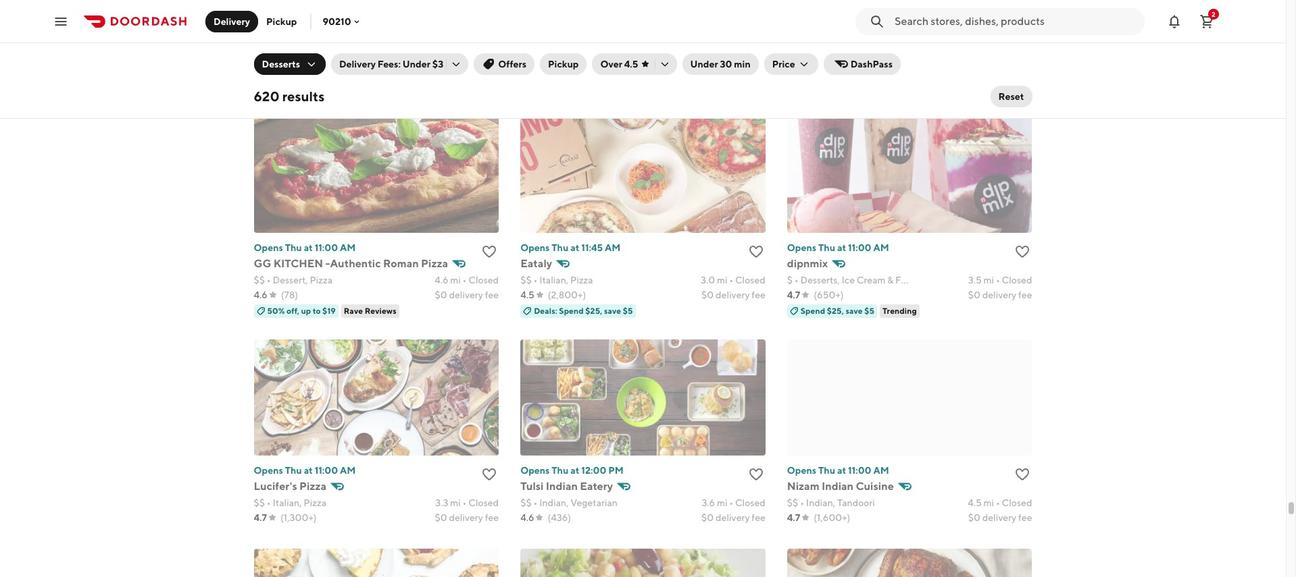 Task type: vqa. For each thing, say whether or not it's contained in the screenshot.
2nd INDIAN from left
yes



Task type: locate. For each thing, give the bounding box(es) containing it.
fee down 3.3 mi • closed on the bottom left of the page
[[485, 513, 499, 524]]

delivery
[[449, 67, 483, 78], [716, 67, 750, 78], [449, 290, 483, 301], [716, 290, 750, 301], [983, 290, 1017, 301], [449, 513, 483, 524], [716, 513, 750, 524], [983, 513, 1017, 524]]

3.0 mi • closed
[[701, 275, 766, 286]]

0 vertical spatial &
[[827, 34, 834, 47]]

fee down 3.0 mi • closed
[[752, 290, 766, 301]]

&
[[827, 34, 834, 47], [888, 275, 894, 286]]

delivery down 3.0 mi • closed
[[716, 290, 750, 301]]

$$ for lucifer's pizza
[[254, 498, 265, 509]]

indian, up (1,600+)
[[806, 498, 836, 509]]

11:00 up -
[[315, 242, 338, 253]]

0 horizontal spatial pm
[[342, 19, 357, 30]]

4.7 for saffron & rose ice cream
[[787, 67, 801, 78]]

0 horizontal spatial opens thu at 12:00 pm
[[254, 19, 357, 30]]

save down $ • desserts, ice cream & frozen yogurt
[[846, 306, 863, 316]]

ramen up japanese, at the left of page
[[521, 34, 556, 47]]

0 vertical spatial italian,
[[540, 275, 569, 286]]

ramen
[[521, 34, 556, 47], [584, 52, 615, 63]]

1 vertical spatial $$ • italian, pizza
[[254, 498, 327, 509]]

4.7 for lucifer's pizza
[[254, 513, 267, 524]]

$$ down tulsi
[[521, 498, 532, 509]]

1 horizontal spatial $5
[[865, 306, 875, 316]]

pickup button up meet fresh
[[258, 10, 305, 32]]

mi for dipnmix
[[984, 275, 994, 286]]

$$ down nizam
[[787, 498, 799, 509]]

am for saffron & rose ice cream
[[874, 19, 889, 30]]

•
[[267, 52, 271, 63], [463, 52, 467, 63], [534, 52, 538, 63], [730, 52, 734, 63], [800, 52, 804, 63], [267, 275, 271, 286], [463, 275, 467, 286], [534, 275, 538, 286], [730, 275, 734, 286], [795, 275, 799, 286], [996, 275, 1000, 286], [267, 498, 271, 509], [463, 498, 467, 509], [534, 498, 538, 509], [730, 498, 734, 509], [800, 498, 804, 509], [996, 498, 1000, 509]]

4.5 for 4.5 mi • closed
[[968, 498, 982, 509]]

1 vertical spatial 12:00
[[582, 466, 607, 476]]

$5
[[623, 306, 633, 316], [865, 306, 875, 316]]

$​0 for eataly
[[702, 290, 714, 301]]

$25, down '(2,800+)'
[[586, 306, 603, 316]]

thu up eataly
[[552, 242, 569, 253]]

opens up gg
[[254, 242, 283, 253]]

1 vertical spatial cream
[[857, 275, 886, 286]]

delivery down 3.4 mi • closed
[[449, 67, 483, 78]]

nizam
[[787, 480, 820, 493]]

thu up dipnmix in the top of the page
[[819, 242, 836, 253]]

fee down 4.5 mi • closed
[[1019, 513, 1033, 524]]

0 vertical spatial ice
[[863, 34, 879, 47]]

click to add this store to your saved list image for dipnmix
[[1015, 244, 1031, 260]]

fee down 3.4 mi • closed
[[485, 67, 499, 78]]

1 horizontal spatial pm
[[609, 466, 624, 476]]

4.7 for nizam indian cuisine
[[787, 513, 801, 524]]

under inside under 30 min button
[[691, 59, 718, 70]]

0 horizontal spatial save
[[313, 83, 330, 93]]

1 horizontal spatial ice
[[842, 275, 855, 286]]

save left $8
[[313, 83, 330, 93]]

delivery down 4.6 mi • closed
[[449, 290, 483, 301]]

4.7
[[254, 67, 267, 78], [787, 67, 801, 78], [787, 290, 801, 301], [254, 513, 267, 524], [787, 513, 801, 524]]

11:00 up cuisine
[[848, 466, 872, 476]]

1 horizontal spatial 12:00
[[582, 466, 607, 476]]

4.7 down "$"
[[787, 290, 801, 301]]

$​0 down 3.6
[[702, 513, 714, 524]]

fee for gg kitchen -authentic  roman pizza
[[485, 290, 499, 301]]

reset button
[[991, 86, 1033, 107]]

authentic
[[330, 257, 381, 270]]

thu up nizam indian cuisine
[[819, 466, 836, 476]]

(820+)
[[548, 67, 577, 78]]

$​0 delivery fee down 4.5 mi • closed
[[968, 513, 1033, 524]]

$$ down gg
[[254, 275, 265, 286]]

2 dessert from the left
[[854, 52, 887, 63]]

1 $25, from the left
[[586, 306, 603, 316]]

1 horizontal spatial dessert
[[854, 52, 887, 63]]

$​0 down 4.5 mi • closed
[[968, 513, 981, 524]]

1 vertical spatial 4.6
[[254, 290, 268, 301]]

2 horizontal spatial ice
[[863, 34, 879, 47]]

$​0 delivery fee for meet fresh
[[435, 67, 499, 78]]

1 horizontal spatial spend
[[559, 306, 584, 316]]

save right deals:
[[604, 306, 621, 316]]

0 vertical spatial 12:00
[[315, 19, 340, 30]]

1 vertical spatial 4.5
[[521, 290, 535, 301]]

4.5
[[624, 59, 638, 70], [521, 290, 535, 301], [968, 498, 982, 509]]

at for meet fresh
[[304, 19, 313, 30]]

at up 'kitchen'
[[304, 242, 313, 253]]

italian, down lucifer's pizza
[[273, 498, 302, 509]]

1 horizontal spatial pickup
[[548, 59, 579, 70]]

0 horizontal spatial dessert
[[313, 52, 345, 63]]

click to add this store to your saved list image for saffron & rose ice cream
[[1015, 21, 1031, 37]]

closed for gg kitchen -authentic  roman pizza
[[469, 275, 499, 286]]

1 dessert from the left
[[313, 52, 345, 63]]

0 vertical spatial opens thu at 12:00 pm
[[254, 19, 357, 30]]

pickup
[[266, 16, 297, 27], [548, 59, 579, 70]]

am for dipnmix
[[874, 242, 889, 253]]

mi
[[450, 52, 461, 63], [717, 52, 728, 63], [450, 275, 461, 286], [717, 275, 728, 286], [984, 275, 994, 286], [450, 498, 461, 509], [717, 498, 728, 509], [984, 498, 994, 509]]

opens up saffron
[[787, 19, 817, 30]]

1 horizontal spatial delivery
[[339, 59, 376, 70]]

0 horizontal spatial $$ • italian, pizza
[[254, 498, 327, 509]]

izakaya
[[558, 34, 596, 47]]

$​0 delivery fee for nizam indian cuisine
[[968, 513, 1033, 524]]

at for gg kitchen -authentic  roman pizza
[[304, 242, 313, 253]]

$$
[[254, 52, 265, 63], [521, 52, 532, 63], [787, 52, 799, 63], [254, 275, 265, 286], [521, 275, 532, 286], [254, 498, 265, 509], [521, 498, 532, 509], [787, 498, 799, 509]]

$19
[[323, 306, 336, 316]]

click to add this store to your saved list image up 4.5 mi • closed
[[1015, 467, 1031, 483]]

1 horizontal spatial under
[[691, 59, 718, 70]]

0 horizontal spatial $25,
[[586, 306, 603, 316]]

$$ for meet fresh
[[254, 52, 265, 63]]

price button
[[764, 53, 818, 75]]

fee down 3.6 mi • closed
[[752, 513, 766, 524]]

italian, up '(2,800+)'
[[540, 275, 569, 286]]

meet fresh
[[254, 34, 311, 47]]

at up rose
[[837, 19, 846, 30]]

opens thu at 11:00 am up dipnmix in the top of the page
[[787, 242, 889, 253]]

opens up dipnmix in the top of the page
[[787, 242, 817, 253]]

1 vertical spatial ramen
[[584, 52, 615, 63]]

indian up $$ • indian, vegetarian
[[546, 480, 578, 493]]

pickup down izakaya
[[548, 59, 579, 70]]

closed for lucifer's pizza
[[469, 498, 499, 509]]

opens up lucifer's at left
[[254, 466, 283, 476]]

pizza for eataly
[[570, 275, 593, 286]]

2 vertical spatial 4.5
[[968, 498, 982, 509]]

4.7 for dipnmix
[[787, 290, 801, 301]]

$​0
[[435, 67, 447, 78], [702, 67, 714, 78], [435, 290, 447, 301], [702, 290, 714, 301], [968, 290, 981, 301], [435, 513, 447, 524], [702, 513, 714, 524], [968, 513, 981, 524]]

opens thu at 11:00 am up rose
[[787, 19, 889, 30]]

dessert right tea,
[[313, 52, 345, 63]]

under left $3
[[403, 59, 431, 70]]

0 vertical spatial cream
[[881, 34, 914, 47]]

0 horizontal spatial ramen
[[521, 34, 556, 47]]

0 horizontal spatial 4.5
[[521, 290, 535, 301]]

$$ down meet
[[254, 52, 265, 63]]

spend $25, save $5
[[801, 306, 875, 316]]

delivery for tulsi indian eatery
[[716, 513, 750, 524]]

11:00 up lucifer's pizza
[[315, 466, 338, 476]]

2 horizontal spatial save
[[846, 306, 863, 316]]

$​0 delivery fee down 3.3 mi • closed on the bottom left of the page
[[435, 513, 499, 524]]

closed for meet fresh
[[469, 52, 499, 63]]

$​0 delivery fee down the 3.5 mi • closed
[[968, 290, 1033, 301]]

0 vertical spatial delivery
[[214, 16, 250, 27]]

$​0 delivery fee for gg kitchen -authentic  roman pizza
[[435, 290, 499, 301]]

italian, for eataly
[[540, 275, 569, 286]]

indian, for nizam
[[806, 498, 836, 509]]

0 horizontal spatial indian
[[546, 480, 578, 493]]

$$ down eataly
[[521, 275, 532, 286]]

opens thu at 12:00 pm up fresh
[[254, 19, 357, 30]]

1 vertical spatial pm
[[609, 466, 624, 476]]

1 vertical spatial italian,
[[273, 498, 302, 509]]

at up lucifer's pizza
[[304, 466, 313, 476]]

opens thu at 12:00 pm for indian
[[521, 466, 624, 476]]

opens thu at 11:00 am for dipnmix
[[787, 242, 889, 253]]

2 vertical spatial 4.6
[[521, 513, 534, 524]]

$$ • italian, pizza up '(2,800+)'
[[521, 275, 593, 286]]

pickup up meet fresh
[[266, 16, 297, 27]]

dessert down saffron & rose ice cream
[[854, 52, 887, 63]]

$​0 delivery fee down 4.6 mi • closed
[[435, 290, 499, 301]]

dipnmix
[[787, 257, 828, 270]]

$25,
[[586, 306, 603, 316], [827, 306, 844, 316]]

closed for nizam indian cuisine
[[1002, 498, 1033, 509]]

0 horizontal spatial pickup
[[266, 16, 297, 27]]

opens up nizam
[[787, 466, 817, 476]]

$30,
[[294, 83, 311, 93]]

0 vertical spatial ramen
[[521, 34, 556, 47]]

0 horizontal spatial pickup button
[[258, 10, 305, 32]]

thu for lucifer's pizza
[[285, 466, 302, 476]]

click to add this store to your saved list image for lucifer's pizza
[[481, 467, 498, 483]]

0 horizontal spatial $5
[[623, 306, 633, 316]]

1 indian from the left
[[546, 480, 578, 493]]

2 indian from the left
[[822, 480, 854, 493]]

1 vertical spatial opens thu at 12:00 pm
[[521, 466, 624, 476]]

11:00 for gg kitchen -authentic  roman pizza
[[315, 242, 338, 253]]

cream
[[881, 34, 914, 47], [857, 275, 886, 286]]

opens for meet fresh
[[254, 19, 283, 30]]

0 vertical spatial pm
[[342, 19, 357, 30]]

$​0 down 3.0
[[702, 290, 714, 301]]

click to add this store to your saved list image
[[481, 244, 498, 260], [481, 467, 498, 483], [1015, 467, 1031, 483]]

$$ down lucifer's at left
[[254, 498, 265, 509]]

$​0 delivery fee down 3.6 mi • closed
[[702, 513, 766, 524]]

$$ up "4.8"
[[521, 52, 532, 63]]

1 horizontal spatial indian
[[822, 480, 854, 493]]

0 horizontal spatial ice
[[806, 52, 819, 63]]

$​0 for lucifer's pizza
[[435, 513, 447, 524]]

1 horizontal spatial &
[[888, 275, 894, 286]]

at
[[304, 19, 313, 30], [837, 19, 846, 30], [304, 242, 313, 253], [571, 242, 580, 253], [837, 242, 846, 253], [304, 466, 313, 476], [571, 466, 580, 476], [837, 466, 846, 476]]

2 horizontal spatial 4.5
[[968, 498, 982, 509]]

3.6 mi • closed
[[702, 498, 766, 509]]

pm for meet fresh
[[342, 19, 357, 30]]

12:00
[[315, 19, 340, 30], [582, 466, 607, 476]]

12:00 up eatery
[[582, 466, 607, 476]]

30
[[720, 59, 732, 70]]

under 30 min
[[691, 59, 751, 70]]

spend down '(2,800+)'
[[559, 306, 584, 316]]

opens thu at 11:00 am for saffron & rose ice cream
[[787, 19, 889, 30]]

2 horizontal spatial spend
[[801, 306, 826, 316]]

click to add this store to your saved list image up 3.3 mi • closed on the bottom left of the page
[[481, 467, 498, 483]]

click to add this store to your saved list image
[[1015, 21, 1031, 37], [748, 244, 764, 260], [1015, 244, 1031, 260], [748, 467, 764, 483]]

ice down saffron
[[806, 52, 819, 63]]

hollywood
[[631, 34, 685, 47]]

4.7 down nizam
[[787, 513, 801, 524]]

$​0 down 4.6 mi • closed
[[435, 290, 447, 301]]

4.7 down saffron
[[787, 67, 801, 78]]

0 horizontal spatial 4.6
[[254, 290, 268, 301]]

$​0 down 3.4
[[435, 67, 447, 78]]

0 horizontal spatial indian,
[[540, 498, 569, 509]]

$25, down (650+)
[[827, 306, 844, 316]]

$$ • italian, pizza down lucifer's pizza
[[254, 498, 327, 509]]

1 vertical spatial pickup button
[[540, 53, 587, 75]]

4.7 down lucifer's at left
[[254, 513, 267, 524]]

dessert for $$ • milk tea, dessert
[[313, 52, 345, 63]]

opens thu at 11:00 am up lucifer's pizza
[[254, 466, 356, 476]]

thu for saffron & rose ice cream
[[819, 19, 836, 30]]

thu up saffron
[[819, 19, 836, 30]]

opens for gg kitchen -authentic  roman pizza
[[254, 242, 283, 253]]

1 indian, from the left
[[540, 498, 569, 509]]

0 vertical spatial $$ • italian, pizza
[[521, 275, 593, 286]]

thu up 'kitchen'
[[285, 242, 302, 253]]

fee for lucifer's pizza
[[485, 513, 499, 524]]

$​0 delivery fee down 3.4 mi • closed
[[435, 67, 499, 78]]

ice up (650+)
[[842, 275, 855, 286]]

4.7 for meet fresh
[[254, 67, 267, 78]]

rose
[[836, 34, 861, 47]]

save for spend $25, save $5
[[846, 306, 863, 316]]

dessert
[[313, 52, 345, 63], [854, 52, 887, 63]]

4.6 mi • closed
[[435, 275, 499, 286]]

meet
[[254, 34, 281, 47]]

opens thu at 11:00 am for gg kitchen -authentic  roman pizza
[[254, 242, 356, 253]]

fee for meet fresh
[[485, 67, 499, 78]]

spend down (650+)
[[801, 306, 826, 316]]

2 horizontal spatial 4.6
[[521, 513, 534, 524]]

$
[[787, 275, 793, 286]]

1 horizontal spatial opens thu at 12:00 pm
[[521, 466, 624, 476]]

notification bell image
[[1167, 13, 1183, 29]]

11:00 up $ • desserts, ice cream & frozen yogurt
[[848, 242, 872, 253]]

4.5 for 4.5
[[521, 290, 535, 301]]

4.7 up 620
[[254, 67, 267, 78]]

delivery down 4.5 mi • closed
[[983, 513, 1017, 524]]

delivery down the 3.5 mi • closed
[[983, 290, 1017, 301]]

opens for tulsi indian eatery
[[521, 466, 550, 476]]

0 horizontal spatial delivery
[[214, 16, 250, 27]]

$​0 delivery fee for eataly
[[702, 290, 766, 301]]

ice right rose
[[863, 34, 879, 47]]

ice for desserts,
[[842, 275, 855, 286]]

dashpass
[[851, 59, 893, 70]]

$​0 down 3.3
[[435, 513, 447, 524]]

delivery down 3.6 mi • closed
[[716, 513, 750, 524]]

12:00 for indian
[[582, 466, 607, 476]]

opens up tulsi
[[521, 466, 550, 476]]

1 horizontal spatial 4.5
[[624, 59, 638, 70]]

1 horizontal spatial indian,
[[806, 498, 836, 509]]

-
[[325, 257, 330, 270]]

cuisine
[[856, 480, 894, 493]]

1 vertical spatial delivery
[[339, 59, 376, 70]]

click to add this store to your saved list image for eataly
[[748, 244, 764, 260]]

opens
[[254, 19, 283, 30], [787, 19, 817, 30], [254, 242, 283, 253], [521, 242, 550, 253], [787, 242, 817, 253], [254, 466, 283, 476], [521, 466, 550, 476], [787, 466, 817, 476]]

0 vertical spatial 4.6
[[435, 275, 448, 286]]

spend
[[267, 83, 292, 93], [559, 306, 584, 316], [801, 306, 826, 316]]

under
[[403, 59, 431, 70], [691, 59, 718, 70]]

50%
[[267, 306, 285, 316]]

1 horizontal spatial italian,
[[540, 275, 569, 286]]

pickup button down izakaya
[[540, 53, 587, 75]]

0 horizontal spatial 12:00
[[315, 19, 340, 30]]

tulsi
[[521, 480, 544, 493]]

1 horizontal spatial $$ • italian, pizza
[[521, 275, 593, 286]]

$​0 delivery fee for dipnmix
[[968, 290, 1033, 301]]

cream up dashpass
[[881, 34, 914, 47]]

(670+)
[[814, 67, 842, 78]]

opens thu at 11:00 am for lucifer's pizza
[[254, 466, 356, 476]]

under left the 30
[[691, 59, 718, 70]]

1 horizontal spatial $25,
[[827, 306, 844, 316]]

2 under from the left
[[691, 59, 718, 70]]

2 vertical spatial ice
[[842, 275, 855, 286]]

click to add this store to your saved list image for nizam indian cuisine
[[1015, 467, 1031, 483]]

delivery fees: under $3
[[339, 59, 444, 70]]

0 horizontal spatial under
[[403, 59, 431, 70]]

at for dipnmix
[[837, 242, 846, 253]]

4.6 for gg kitchen -authentic  roman pizza
[[254, 290, 268, 301]]

ramen down north
[[584, 52, 615, 63]]

opens thu at 11:00 am up 'kitchen'
[[254, 242, 356, 253]]

2 indian, from the left
[[806, 498, 836, 509]]

fee down the 3.5 mi • closed
[[1019, 290, 1033, 301]]

at for lucifer's pizza
[[304, 466, 313, 476]]

2 button
[[1194, 8, 1221, 35]]

delivery inside "button"
[[214, 16, 250, 27]]

thu for gg kitchen -authentic  roman pizza
[[285, 242, 302, 253]]

pickup button
[[258, 10, 305, 32], [540, 53, 587, 75]]

$3
[[432, 59, 444, 70]]

0 horizontal spatial spend
[[267, 83, 292, 93]]

(78)
[[281, 290, 298, 301]]

0 vertical spatial pickup
[[266, 16, 297, 27]]

0 horizontal spatial italian,
[[273, 498, 302, 509]]

ice
[[863, 34, 879, 47], [806, 52, 819, 63], [842, 275, 855, 286]]

opens for eataly
[[521, 242, 550, 253]]

5.8 mi • closed
[[701, 52, 766, 63]]

desserts button
[[254, 53, 326, 75]]

indian
[[546, 480, 578, 493], [822, 480, 854, 493]]

indian up $$ • indian, tandoori
[[822, 480, 854, 493]]

at for nizam indian cuisine
[[837, 466, 846, 476]]

thu up fresh
[[285, 19, 302, 30]]

0 vertical spatial 4.5
[[624, 59, 638, 70]]

$​0 delivery fee down 3.0 mi • closed
[[702, 290, 766, 301]]

(1,700+)
[[281, 67, 316, 78]]

pizza
[[421, 257, 448, 270], [310, 275, 333, 286], [570, 275, 593, 286], [300, 480, 326, 493], [304, 498, 327, 509]]

am for gg kitchen -authentic  roman pizza
[[340, 242, 356, 253]]

1 horizontal spatial save
[[604, 306, 621, 316]]

1 horizontal spatial 4.6
[[435, 275, 448, 286]]

at up nizam indian cuisine
[[837, 466, 846, 476]]

thu for tulsi indian eatery
[[552, 466, 569, 476]]

3.4
[[435, 52, 448, 63]]

reset
[[999, 91, 1024, 102]]

thu up lucifer's pizza
[[285, 466, 302, 476]]

thu up tulsi indian eatery
[[552, 466, 569, 476]]



Task type: describe. For each thing, give the bounding box(es) containing it.
cream for rose
[[881, 34, 914, 47]]

pm for tulsi indian eatery
[[609, 466, 624, 476]]

delivery for nizam indian cuisine
[[983, 513, 1017, 524]]

min
[[734, 59, 751, 70]]

mi for lucifer's pizza
[[450, 498, 461, 509]]

ice for rose
[[863, 34, 879, 47]]

tandoori
[[837, 498, 875, 509]]

1 under from the left
[[403, 59, 431, 70]]

delivery for meet fresh
[[449, 67, 483, 78]]

opens for lucifer's pizza
[[254, 466, 283, 476]]

4.8
[[521, 67, 535, 78]]

mi for nizam indian cuisine
[[984, 498, 994, 509]]

(1,600+)
[[814, 513, 851, 524]]

nizam indian cuisine
[[787, 480, 894, 493]]

(1,300+)
[[281, 513, 317, 524]]

$​0 down 5.8
[[702, 67, 714, 78]]

1 horizontal spatial pickup button
[[540, 53, 587, 75]]

(436)
[[548, 513, 571, 524]]

$$ • dessert, pizza
[[254, 275, 333, 286]]

am for eataly
[[605, 242, 621, 253]]

thu for eataly
[[552, 242, 569, 253]]

(650+)
[[814, 290, 844, 301]]

4.6 for tulsi indian eatery
[[521, 513, 534, 524]]

$​0 delivery fee down "5.8 mi • closed"
[[702, 67, 766, 78]]

opens thu at 12:00 pm for fresh
[[254, 19, 357, 30]]

Store search: begin typing to search for stores available on DoorDash text field
[[895, 14, 1137, 29]]

gg kitchen -authentic  roman pizza
[[254, 257, 448, 270]]

tea,
[[293, 52, 311, 63]]

indian, for tulsi
[[540, 498, 569, 509]]

$$ • italian, pizza for lucifer's pizza
[[254, 498, 327, 509]]

reviews
[[365, 306, 397, 316]]

fee for eataly
[[752, 290, 766, 301]]

11:00 for dipnmix
[[848, 242, 872, 253]]

yogurt
[[928, 275, 956, 286]]

gg
[[254, 257, 271, 270]]

lucifer's pizza
[[254, 480, 326, 493]]

under 30 min button
[[682, 53, 759, 75]]

closed for dipnmix
[[1002, 275, 1033, 286]]

1 $5 from the left
[[623, 306, 633, 316]]

cream for desserts,
[[857, 275, 886, 286]]

rave
[[344, 306, 363, 316]]

fee right min
[[752, 67, 766, 78]]

$​0 for dipnmix
[[968, 290, 981, 301]]

(2,800+)
[[548, 290, 586, 301]]

$ • desserts, ice cream & frozen yogurt
[[787, 275, 956, 286]]

$​0 delivery fee for tulsi indian eatery
[[702, 513, 766, 524]]

(oxnard
[[687, 34, 729, 47]]

3 items, open order cart image
[[1199, 13, 1215, 29]]

price
[[772, 59, 795, 70]]

pizza for gg kitchen -authentic  roman pizza
[[310, 275, 333, 286]]

11:00 for nizam indian cuisine
[[848, 466, 872, 476]]

11:00 for saffron & rose ice cream
[[848, 19, 872, 30]]

delivery for delivery fees: under $3
[[339, 59, 376, 70]]

11:00 for lucifer's pizza
[[315, 466, 338, 476]]

$​0 for nizam indian cuisine
[[968, 513, 981, 524]]

japanese,
[[540, 52, 582, 63]]

closed for tulsi indian eatery
[[735, 498, 766, 509]]

90210
[[323, 16, 351, 27]]

mi for eataly
[[717, 275, 728, 286]]

3.0
[[701, 275, 715, 286]]

1 vertical spatial ice
[[806, 52, 819, 63]]

$$ for nizam indian cuisine
[[787, 498, 799, 509]]

offers
[[498, 59, 527, 70]]

at for tulsi indian eatery
[[571, 466, 580, 476]]

fee for dipnmix
[[1019, 290, 1033, 301]]

opens for nizam indian cuisine
[[787, 466, 817, 476]]

off,
[[287, 306, 299, 316]]

dessert,
[[273, 275, 308, 286]]

1 horizontal spatial ramen
[[584, 52, 615, 63]]

tulsi indian eatery
[[521, 480, 613, 493]]

over 4.5 button
[[592, 53, 677, 75]]

eataly
[[521, 257, 552, 270]]

3.4 mi • closed
[[435, 52, 499, 63]]

indian for tulsi
[[546, 480, 578, 493]]

desserts,
[[801, 275, 840, 286]]

dessert for $$ • ice cream, dessert
[[854, 52, 887, 63]]

2 $5 from the left
[[865, 306, 875, 316]]

fee for nizam indian cuisine
[[1019, 513, 1033, 524]]

3.3
[[436, 498, 448, 509]]

trending
[[883, 306, 917, 316]]

click to add this store to your saved list image for gg kitchen -authentic  roman pizza
[[481, 244, 498, 260]]

desserts
[[262, 59, 300, 70]]

2
[[1212, 10, 1216, 18]]

620 results
[[254, 89, 325, 104]]

3.5 mi • closed
[[968, 275, 1033, 286]]

fresh
[[283, 34, 311, 47]]

at for eataly
[[571, 242, 580, 253]]

delivery for gg kitchen -authentic  roman pizza
[[449, 290, 483, 301]]

mi for tulsi indian eatery
[[717, 498, 728, 509]]

$​0 for gg kitchen -authentic  roman pizza
[[435, 290, 447, 301]]

frozen
[[896, 275, 926, 286]]

12:00 for fresh
[[315, 19, 340, 30]]

$$ • italian, pizza for eataly
[[521, 275, 593, 286]]

11:45
[[582, 242, 603, 253]]

at for saffron & rose ice cream
[[837, 19, 846, 30]]

eatery
[[580, 480, 613, 493]]

$$ down saffron
[[787, 52, 799, 63]]

$$ for gg kitchen -authentic  roman pizza
[[254, 275, 265, 286]]

delivery for delivery
[[214, 16, 250, 27]]

$​0 for tulsi indian eatery
[[702, 513, 714, 524]]

0 horizontal spatial &
[[827, 34, 834, 47]]

3.6
[[702, 498, 715, 509]]

click to add this store to your saved list image for tulsi indian eatery
[[748, 467, 764, 483]]

$$ • japanese, ramen
[[521, 52, 615, 63]]

delivery for eataly
[[716, 290, 750, 301]]

thu for meet fresh
[[285, 19, 302, 30]]

delivery down "5.8 mi • closed"
[[716, 67, 750, 78]]

fee for tulsi indian eatery
[[752, 513, 766, 524]]

0 vertical spatial pickup button
[[258, 10, 305, 32]]

thu for dipnmix
[[819, 242, 836, 253]]

620
[[254, 89, 280, 104]]

spend for spend $30, save $8
[[267, 83, 292, 93]]

vegetarian
[[571, 498, 618, 509]]

1 vertical spatial &
[[888, 275, 894, 286]]

results
[[282, 89, 325, 104]]

$$ • indian, vegetarian
[[521, 498, 618, 509]]

rave reviews
[[344, 306, 397, 316]]

kitchen
[[274, 257, 323, 270]]

delivery for dipnmix
[[983, 290, 1017, 301]]

over 4.5
[[601, 59, 638, 70]]

opens thu at 11:00 am for nizam indian cuisine
[[787, 466, 889, 476]]

save for spend $30, save $8
[[313, 83, 330, 93]]

deals: spend $25, save $5
[[534, 306, 633, 316]]

$$ • indian, tandoori
[[787, 498, 875, 509]]

saffron & rose ice cream
[[787, 34, 914, 47]]

4.5 inside button
[[624, 59, 638, 70]]

offers button
[[474, 53, 535, 75]]

opens thu at 11:45 am
[[521, 242, 621, 253]]

3.5
[[968, 275, 982, 286]]

italian, for lucifer's pizza
[[273, 498, 302, 509]]

$$ for eataly
[[521, 275, 532, 286]]

pizza for lucifer's pizza
[[304, 498, 327, 509]]

open menu image
[[53, 13, 69, 29]]

am for nizam indian cuisine
[[874, 466, 889, 476]]

deals:
[[534, 306, 558, 316]]

$​0 for meet fresh
[[435, 67, 447, 78]]

3.3 mi • closed
[[436, 498, 499, 509]]

delivery button
[[205, 10, 258, 32]]

fees:
[[378, 59, 401, 70]]

spend $30, save $8
[[267, 83, 342, 93]]

ramen izakaya north hollywood (oxnard st)
[[521, 34, 746, 47]]

roman
[[383, 257, 419, 270]]

cream,
[[821, 52, 853, 63]]

2 $25, from the left
[[827, 306, 844, 316]]

5.8
[[701, 52, 715, 63]]

opens for dipnmix
[[787, 242, 817, 253]]

4.5 mi • closed
[[968, 498, 1033, 509]]

up
[[301, 306, 311, 316]]

lucifer's
[[254, 480, 297, 493]]

1 vertical spatial pickup
[[548, 59, 579, 70]]

to
[[313, 306, 321, 316]]

north
[[598, 34, 628, 47]]

opens for saffron & rose ice cream
[[787, 19, 817, 30]]

thu for nizam indian cuisine
[[819, 466, 836, 476]]

indian for nizam
[[822, 480, 854, 493]]

spend for spend $25, save $5
[[801, 306, 826, 316]]

90210 button
[[323, 16, 362, 27]]

mi for gg kitchen -authentic  roman pizza
[[450, 275, 461, 286]]

$$ • milk tea, dessert
[[254, 52, 345, 63]]



